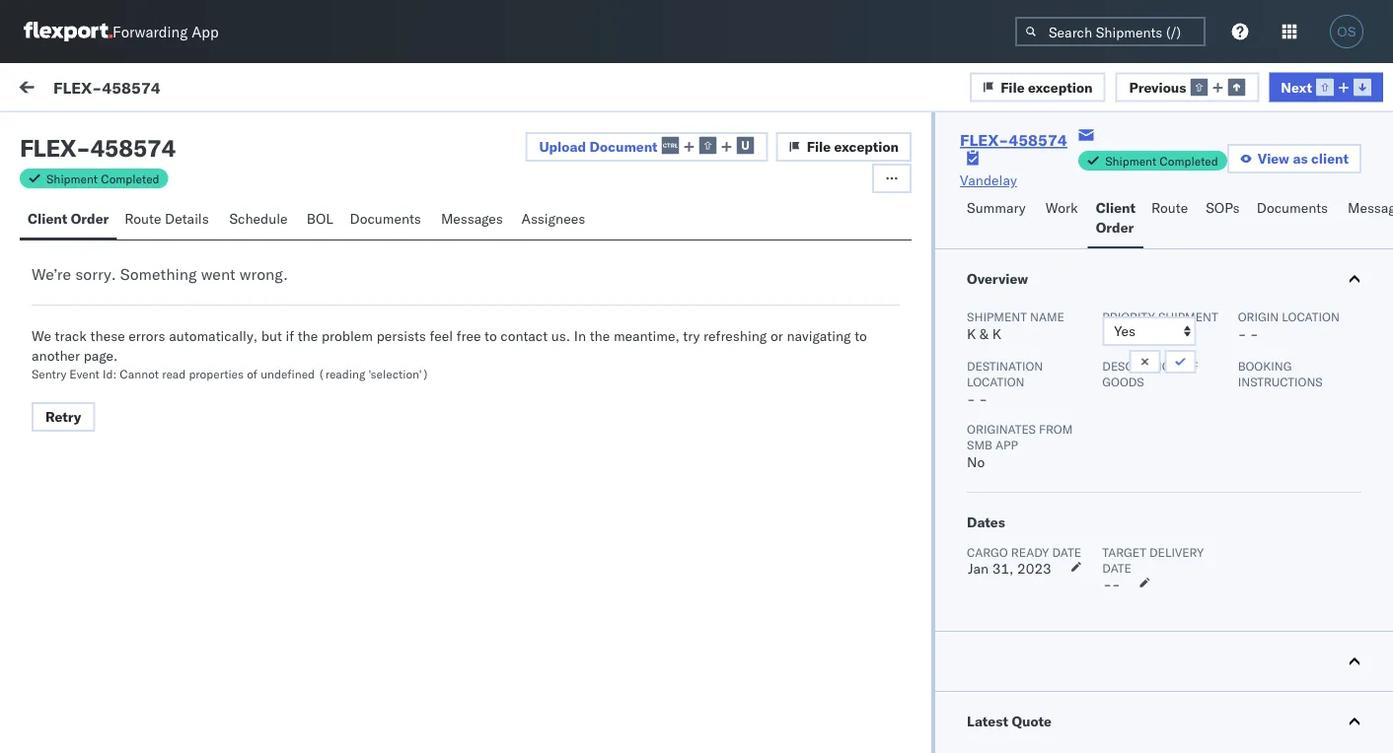 Task type: vqa. For each thing, say whether or not it's contained in the screenshot.
the left "progress"
no



Task type: describe. For each thing, give the bounding box(es) containing it.
0 horizontal spatial client
[[28, 210, 67, 227]]

route details
[[125, 210, 209, 227]]

1 vertical spatial completed
[[101, 171, 159, 186]]

quote
[[1012, 713, 1052, 731]]

item/shipment
[[1148, 171, 1229, 186]]

0 horizontal spatial flex-458574
[[53, 77, 161, 97]]

next button
[[1269, 72, 1383, 102]]

of inside we track these errors automatically, but if the problem persists feel free to contact us. in the meantime, try refreshing or navigating to another page. sentry event id: cannot read properties of undefined (reading 'selection')
[[247, 367, 258, 381]]

persists
[[377, 328, 426, 345]]

os button
[[1324, 9, 1370, 54]]

dec 20, 2026, 12:36 am pst
[[472, 229, 659, 247]]

ttt for dec 20, 2026, 12:35 am pst
[[59, 336, 74, 354]]

previous
[[1129, 78, 1186, 95]]

but
[[261, 328, 282, 345]]

external
[[32, 125, 83, 143]]

bol button
[[299, 201, 342, 240]]

flex - 458574
[[20, 133, 175, 163]]

1 horizontal spatial client order button
[[1088, 190, 1144, 249]]

--
[[1103, 576, 1121, 594]]

description
[[1103, 359, 1180, 373]]

flex- down 'target'
[[1074, 585, 1116, 602]]

j for dec 20, 2026, 12:36 am pst
[[67, 216, 71, 228]]

2 the from the left
[[590, 328, 610, 345]]

flex- down work at the right top of the page
[[1074, 229, 1116, 247]]

3 flex- 458574 from the top
[[1074, 496, 1167, 513]]

flex- right the my
[[53, 77, 102, 97]]

us.
[[551, 328, 570, 345]]

1 flex- 458574 from the top
[[1074, 229, 1167, 247]]

contact
[[501, 328, 548, 345]]

summary button
[[959, 190, 1038, 249]]

related work item/shipment
[[1075, 171, 1229, 186]]

external (0) button
[[24, 116, 124, 155]]

0 horizontal spatial exception
[[834, 138, 899, 155]]

destination
[[967, 359, 1043, 373]]

1 horizontal spatial client
[[1096, 199, 1136, 217]]

12:35
[[568, 318, 606, 335]]

route for route
[[1151, 199, 1188, 217]]

errors
[[129, 328, 165, 345]]

of inside description of goods
[[1183, 359, 1198, 373]]

1 vertical spatial message
[[61, 171, 109, 186]]

documents for the rightmost "documents" button
[[1257, 199, 1328, 217]]

jason- for dec 20, 2026, 12:35 am pst
[[96, 302, 140, 320]]

3 zhao from the top
[[169, 391, 200, 409]]

internal
[[132, 125, 181, 143]]

from
[[1039, 422, 1073, 437]]

target
[[1103, 545, 1146, 560]]

flex-458574 link
[[960, 130, 1067, 150]]

dec for dec 20, 2026, 12:36 am pst
[[472, 229, 497, 247]]

as
[[1293, 150, 1308, 167]]

0 horizontal spatial client order
[[28, 210, 109, 227]]

properties
[[189, 367, 244, 381]]

1 horizontal spatial client order
[[1096, 199, 1136, 236]]

dec 20, 2026, 12:35 am pst
[[472, 318, 659, 335]]

flex
[[20, 133, 76, 163]]

no
[[967, 454, 985, 471]]

summary
[[967, 199, 1026, 217]]

1 vertical spatial shipment
[[46, 171, 98, 186]]

work button
[[1038, 190, 1088, 249]]

2 k from the left
[[992, 326, 1002, 343]]

name
[[1030, 309, 1065, 324]]

1 horizontal spatial file
[[1001, 78, 1025, 95]]

sops
[[1206, 199, 1240, 217]]

flex- up latest quote 'button'
[[1074, 673, 1116, 691]]

messag button
[[1340, 190, 1393, 249]]

1 the from the left
[[298, 328, 318, 345]]

flex- right name
[[1074, 318, 1116, 335]]

event
[[69, 367, 99, 381]]

automatically,
[[169, 328, 258, 345]]

retry
[[45, 409, 81, 426]]

went
[[201, 264, 235, 284]]

navigating
[[787, 328, 851, 345]]

next
[[1281, 78, 1312, 95]]

z for dec 20, 2026, 12:35 am pst
[[71, 305, 77, 317]]

external (0)
[[32, 125, 113, 143]]

feel
[[430, 328, 453, 345]]

origin
[[1238, 309, 1279, 324]]

4 flex- 458574 from the top
[[1074, 585, 1167, 602]]

we
[[32, 328, 51, 345]]

priority
[[1103, 309, 1155, 324]]

refreshing
[[704, 328, 767, 345]]

shipment name k & k
[[967, 309, 1065, 343]]

origin location - -
[[1238, 309, 1340, 343]]

zhao for dec 20, 2026, 12:35 am pst
[[169, 302, 200, 320]]

cargo ready date
[[967, 545, 1081, 560]]

order for the right the client order button
[[1096, 219, 1134, 236]]

forwarding app
[[112, 22, 219, 41]]

schedule button
[[221, 201, 299, 240]]

dates
[[967, 514, 1005, 531]]

20, for dec 20, 2026, 12:35 am pst
[[501, 318, 522, 335]]

assignees
[[522, 210, 585, 227]]

related
[[1075, 171, 1116, 186]]

work for my
[[56, 76, 107, 103]]

test for dec 20, 2026, 12:36 am pst
[[140, 214, 166, 231]]

upload document button
[[525, 132, 768, 162]]

&
[[980, 326, 989, 343]]

1 horizontal spatial documents button
[[1249, 190, 1340, 249]]

0 horizontal spatial documents button
[[342, 201, 433, 240]]

latest quote
[[967, 713, 1052, 731]]

j z for dec 20, 2026, 12:35 am pst
[[67, 305, 77, 317]]

msg
[[87, 425, 113, 443]]

we track these errors automatically, but if the problem persists feel free to contact us. in the meantime, try refreshing or navigating to another page. sentry event id: cannot read properties of undefined (reading 'selection')
[[32, 328, 867, 381]]

3 jason- from the top
[[96, 391, 140, 409]]

3 j z from the top
[[67, 393, 77, 406]]

destination location - -
[[967, 359, 1043, 408]]

or
[[771, 328, 783, 345]]

route details button
[[117, 201, 221, 240]]

1 resize handle column header from the left
[[440, 165, 463, 754]]

j for dec 20, 2026, 12:35 am pst
[[67, 305, 71, 317]]

(0) for internal (0)
[[184, 125, 210, 143]]

try
[[683, 328, 700, 345]]

latest
[[967, 713, 1008, 731]]

work
[[1046, 199, 1078, 217]]

vandelay link
[[960, 171, 1017, 190]]

previous button
[[1115, 72, 1259, 102]]

flex- up 'target'
[[1074, 496, 1116, 513]]

3 resize handle column header from the left
[[1042, 165, 1066, 754]]

(reading
[[318, 367, 365, 381]]

0 vertical spatial exception
[[1028, 78, 1093, 95]]

'selection')
[[368, 367, 429, 381]]

shipment
[[1158, 309, 1218, 324]]

20, for dec 20, 2026, 12:36 am pst
[[501, 229, 522, 247]]

we're
[[32, 264, 71, 284]]

view as client button
[[1227, 144, 1362, 174]]

work for related
[[1119, 171, 1145, 186]]

forwarding app link
[[24, 22, 219, 41]]

0 vertical spatial completed
[[1160, 153, 1218, 168]]

4 resize handle column header from the left
[[1343, 165, 1367, 754]]

1 to from the left
[[485, 328, 497, 345]]

pst for dec 20, 2026, 12:35 am pst
[[635, 318, 659, 335]]

upload document
[[539, 138, 658, 155]]

something
[[120, 264, 197, 284]]

1 horizontal spatial file exception
[[1001, 78, 1093, 95]]



Task type: locate. For each thing, give the bounding box(es) containing it.
j z
[[67, 216, 77, 228], [67, 305, 77, 317], [67, 393, 77, 406]]

2 j z from the top
[[67, 305, 77, 317]]

shipment up related work item/shipment
[[1105, 153, 1157, 168]]

documents right bol button
[[350, 210, 421, 227]]

2 vertical spatial z
[[71, 393, 77, 406]]

1 horizontal spatial shipment completed
[[1105, 153, 1218, 168]]

work right related
[[1119, 171, 1145, 186]]

my work
[[20, 76, 107, 103]]

1 zhao from the top
[[169, 214, 200, 231]]

2023
[[1017, 560, 1052, 578]]

2 (0) from the left
[[184, 125, 210, 143]]

route for route details
[[125, 210, 161, 227]]

originates
[[967, 422, 1036, 437]]

app inside originates from smb app no
[[996, 438, 1018, 452]]

j z up track at the left of the page
[[67, 305, 77, 317]]

1 horizontal spatial work
[[1119, 171, 1145, 186]]

2 am from the top
[[610, 318, 631, 335]]

order for the leftmost the client order button
[[71, 210, 109, 227]]

overview button
[[935, 250, 1393, 309]]

2 vertical spatial j z
[[67, 393, 77, 406]]

pst left try on the top of page
[[635, 318, 659, 335]]

route inside button
[[1151, 199, 1188, 217]]

(0) right external
[[87, 125, 113, 143]]

shipment completed down flex - 458574
[[46, 171, 159, 186]]

these
[[90, 328, 125, 345]]

client order up we're
[[28, 210, 109, 227]]

client down related
[[1096, 199, 1136, 217]]

2 j from the top
[[67, 305, 71, 317]]

0 horizontal spatial location
[[967, 374, 1025, 389]]

2 zhao from the top
[[169, 302, 200, 320]]

ttt left sorry.
[[59, 248, 74, 265]]

2 horizontal spatial shipment
[[1105, 153, 1157, 168]]

1 horizontal spatial to
[[855, 328, 867, 345]]

0 horizontal spatial k
[[967, 326, 976, 343]]

0 vertical spatial app
[[192, 22, 219, 41]]

am
[[610, 229, 631, 247], [610, 318, 631, 335]]

0 vertical spatial shipment
[[1105, 153, 1157, 168]]

originates from smb app no
[[967, 422, 1073, 471]]

jason-test zhao
[[96, 214, 200, 231], [96, 302, 200, 320], [96, 391, 200, 409]]

0 horizontal spatial shipment
[[46, 171, 98, 186]]

completed
[[1160, 153, 1218, 168], [101, 171, 159, 186]]

0 vertical spatial work
[[56, 76, 107, 103]]

0 horizontal spatial client order button
[[20, 201, 117, 240]]

flex- 458574 up overview button
[[1074, 229, 1167, 247]]

location right 'origin' in the right of the page
[[1282, 309, 1340, 324]]

0 horizontal spatial (0)
[[87, 125, 113, 143]]

messages
[[441, 210, 503, 227]]

j
[[67, 216, 71, 228], [67, 305, 71, 317], [67, 393, 71, 406]]

test up something
[[140, 214, 166, 231]]

0 horizontal spatial app
[[192, 22, 219, 41]]

date right "ready"
[[1052, 545, 1081, 560]]

0 vertical spatial am
[[610, 229, 631, 247]]

2 flex- 458574 from the top
[[1074, 318, 1167, 335]]

shipment down flex at top left
[[46, 171, 98, 186]]

in
[[574, 328, 586, 345]]

client order button down related
[[1088, 190, 1144, 249]]

1 jason- from the top
[[96, 214, 140, 231]]

latest quote button
[[935, 693, 1393, 752]]

2 test from the top
[[140, 302, 166, 320]]

0 vertical spatial 2026,
[[526, 229, 564, 247]]

1 horizontal spatial app
[[996, 438, 1018, 452]]

message inside button
[[146, 81, 204, 98]]

1 z from the top
[[71, 216, 77, 228]]

description of goods
[[1103, 359, 1198, 389]]

date for --
[[1103, 561, 1132, 576]]

k right &
[[992, 326, 1002, 343]]

1 vertical spatial app
[[996, 438, 1018, 452]]

overview
[[967, 270, 1028, 288]]

1 horizontal spatial (0)
[[184, 125, 210, 143]]

message button
[[138, 63, 238, 116]]

1 horizontal spatial completed
[[1160, 153, 1218, 168]]

0 horizontal spatial file
[[807, 138, 831, 155]]

1 ttt from the top
[[59, 248, 74, 265]]

1 horizontal spatial the
[[590, 328, 610, 345]]

of left undefined
[[247, 367, 258, 381]]

app right forwarding on the top of page
[[192, 22, 219, 41]]

1 horizontal spatial k
[[992, 326, 1002, 343]]

flex- 458574 up latest quote 'button'
[[1074, 673, 1167, 691]]

route inside 'button'
[[125, 210, 161, 227]]

os
[[1337, 24, 1356, 39]]

date inside target delivery date
[[1103, 561, 1132, 576]]

location inside destination location - -
[[967, 374, 1025, 389]]

Search Shipments (/) text field
[[1015, 17, 1206, 46]]

k
[[967, 326, 976, 343], [992, 326, 1002, 343]]

order up sorry.
[[71, 210, 109, 227]]

1 j from the top
[[67, 216, 71, 228]]

to right "free"
[[485, 328, 497, 345]]

documents button down view as client button
[[1249, 190, 1340, 249]]

order inside client order
[[1096, 219, 1134, 236]]

0 vertical spatial jason-test zhao
[[96, 214, 200, 231]]

documents
[[1257, 199, 1328, 217], [350, 210, 421, 227]]

to right navigating
[[855, 328, 867, 345]]

1 vertical spatial work
[[1119, 171, 1145, 186]]

j z for dec 20, 2026, 12:36 am pst
[[67, 216, 77, 228]]

jason-test zhao up something
[[96, 214, 200, 231]]

j up retry
[[67, 393, 71, 406]]

am right 12:36
[[610, 229, 631, 247]]

z up track at the left of the page
[[71, 305, 77, 317]]

zhao down read at left
[[169, 391, 200, 409]]

0 horizontal spatial documents
[[350, 210, 421, 227]]

order down related
[[1096, 219, 1134, 236]]

j up we're
[[67, 216, 71, 228]]

zhao for dec 20, 2026, 12:36 am pst
[[169, 214, 200, 231]]

2 to from the left
[[855, 328, 867, 345]]

documents for the leftmost "documents" button
[[350, 210, 421, 227]]

documents button right bol
[[342, 201, 433, 240]]

route left details
[[125, 210, 161, 227]]

ttt for dec 20, 2026, 12:36 am pst
[[59, 248, 74, 265]]

file exception button
[[970, 72, 1106, 102], [970, 72, 1106, 102], [776, 132, 912, 162], [776, 132, 912, 162]]

test
[[140, 214, 166, 231], [140, 302, 166, 320], [140, 391, 166, 409]]

3 test from the top
[[140, 391, 166, 409]]

internal (0) button
[[124, 116, 221, 155]]

1 jason-test zhao from the top
[[96, 214, 200, 231]]

0 vertical spatial pst
[[635, 229, 659, 247]]

20, right "free"
[[501, 318, 522, 335]]

0 horizontal spatial order
[[71, 210, 109, 227]]

0 vertical spatial jason-
[[96, 214, 140, 231]]

1 horizontal spatial order
[[1096, 219, 1134, 236]]

3 z from the top
[[71, 393, 77, 406]]

client
[[1311, 150, 1349, 167]]

2 vertical spatial zhao
[[169, 391, 200, 409]]

route down related work item/shipment
[[1151, 199, 1188, 217]]

2 jason- from the top
[[96, 302, 140, 320]]

0 horizontal spatial shipment completed
[[46, 171, 159, 186]]

1 horizontal spatial exception
[[1028, 78, 1093, 95]]

12:36
[[568, 229, 606, 247]]

0 vertical spatial file exception
[[1001, 78, 1093, 95]]

date for jan 31, 2023
[[1052, 545, 1081, 560]]

(0) inside external (0) button
[[87, 125, 113, 143]]

(0) inside "internal (0)" button
[[184, 125, 210, 143]]

pst for dec 20, 2026, 12:36 am pst
[[635, 229, 659, 247]]

page.
[[84, 347, 118, 365]]

goods
[[1103, 374, 1144, 389]]

assignees button
[[514, 201, 597, 240]]

1 horizontal spatial shipment
[[967, 309, 1027, 324]]

1 horizontal spatial message
[[146, 81, 204, 98]]

2 ttt from the top
[[59, 336, 74, 354]]

shipment inside shipment name k & k
[[967, 309, 1027, 324]]

1 vertical spatial ttt
[[59, 336, 74, 354]]

flex-458574 up vandelay
[[960, 130, 1067, 150]]

2026, for 12:35
[[526, 318, 564, 335]]

completed up "item/shipment"
[[1160, 153, 1218, 168]]

am for 12:36
[[610, 229, 631, 247]]

app
[[192, 22, 219, 41], [996, 438, 1018, 452]]

the right in
[[590, 328, 610, 345]]

2 vertical spatial shipment
[[967, 309, 1027, 324]]

booking instructions
[[1238, 359, 1323, 389]]

message down flex - 458574
[[61, 171, 109, 186]]

location for origin location - -
[[1282, 309, 1340, 324]]

1 vertical spatial date
[[1103, 561, 1132, 576]]

1 vertical spatial j
[[67, 305, 71, 317]]

1 horizontal spatial date
[[1103, 561, 1132, 576]]

1 vertical spatial file
[[807, 138, 831, 155]]

1 dec from the top
[[472, 229, 497, 247]]

jason-
[[96, 214, 140, 231], [96, 302, 140, 320], [96, 391, 140, 409]]

sops button
[[1198, 190, 1249, 249]]

pst right 12:36
[[635, 229, 659, 247]]

0 vertical spatial date
[[1052, 545, 1081, 560]]

test for dec 20, 2026, 12:35 am pst
[[140, 302, 166, 320]]

0 vertical spatial z
[[71, 216, 77, 228]]

flex- up vandelay
[[960, 130, 1009, 150]]

test up errors
[[140, 302, 166, 320]]

am for 12:35
[[610, 318, 631, 335]]

0 vertical spatial j
[[67, 216, 71, 228]]

delivery
[[1150, 545, 1204, 560]]

schedule
[[229, 210, 288, 227]]

z up sorry.
[[71, 216, 77, 228]]

bol
[[307, 210, 333, 227]]

dec left contact
[[472, 318, 497, 335]]

z up retry
[[71, 393, 77, 406]]

pst
[[635, 229, 659, 247], [635, 318, 659, 335]]

2 dec from the top
[[472, 318, 497, 335]]

2026,
[[526, 229, 564, 247], [526, 318, 564, 335]]

flex- 458574
[[1074, 229, 1167, 247], [1074, 318, 1167, 335], [1074, 496, 1167, 513], [1074, 585, 1167, 602], [1074, 673, 1167, 691]]

resize handle column header
[[440, 165, 463, 754], [741, 165, 764, 754], [1042, 165, 1066, 754], [1343, 165, 1367, 754]]

1 vertical spatial z
[[71, 305, 77, 317]]

dec down messages
[[472, 229, 497, 247]]

app down originates
[[996, 438, 1018, 452]]

undefined
[[261, 367, 315, 381]]

work up external (0) on the top of the page
[[56, 76, 107, 103]]

jason- up sorry.
[[96, 214, 140, 231]]

messages button
[[433, 201, 514, 240]]

0 horizontal spatial file exception
[[807, 138, 899, 155]]

0 vertical spatial j z
[[67, 216, 77, 228]]

1 vertical spatial pst
[[635, 318, 659, 335]]

1 vertical spatial exception
[[834, 138, 899, 155]]

2 pst from the top
[[635, 318, 659, 335]]

client
[[1096, 199, 1136, 217], [28, 210, 67, 227]]

ready
[[1011, 545, 1049, 560]]

zhao
[[169, 214, 200, 231], [169, 302, 200, 320], [169, 391, 200, 409]]

location for destination location - -
[[967, 374, 1025, 389]]

jan
[[968, 560, 989, 578]]

instructions
[[1238, 374, 1323, 389]]

1 vertical spatial test
[[140, 302, 166, 320]]

0 horizontal spatial of
[[247, 367, 258, 381]]

2 2026, from the top
[[526, 318, 564, 335]]

client up we're
[[28, 210, 67, 227]]

2026, left in
[[526, 318, 564, 335]]

client order button
[[1088, 190, 1144, 249], [20, 201, 117, 240]]

3 jason-test zhao from the top
[[96, 391, 200, 409]]

dec
[[472, 229, 497, 247], [472, 318, 497, 335]]

jason- for dec 20, 2026, 12:36 am pst
[[96, 214, 140, 231]]

1 vertical spatial 2026,
[[526, 318, 564, 335]]

1 vertical spatial jason-test zhao
[[96, 302, 200, 320]]

20,
[[501, 229, 522, 247], [501, 318, 522, 335]]

flex- right from
[[1074, 407, 1116, 424]]

sentry
[[32, 367, 66, 381]]

flex- 458574 down 'target'
[[1074, 585, 1167, 602]]

0 vertical spatial test
[[140, 214, 166, 231]]

ttt right we
[[59, 336, 74, 354]]

1 horizontal spatial flex-458574
[[960, 130, 1067, 150]]

z for dec 20, 2026, 12:36 am pst
[[71, 216, 77, 228]]

view as client
[[1258, 150, 1349, 167]]

location down the destination
[[967, 374, 1025, 389]]

location inside origin location - -
[[1282, 309, 1340, 324]]

2 resize handle column header from the left
[[741, 165, 764, 754]]

zhao up automatically,
[[169, 302, 200, 320]]

0 vertical spatial ttt
[[59, 248, 74, 265]]

shipment completed up related work item/shipment
[[1105, 153, 1218, 168]]

target delivery date
[[1103, 545, 1204, 576]]

jason- down the "id:"
[[96, 391, 140, 409]]

file
[[1001, 78, 1025, 95], [807, 138, 831, 155]]

free
[[456, 328, 481, 345]]

0 vertical spatial flex-458574
[[53, 77, 161, 97]]

1 (0) from the left
[[87, 125, 113, 143]]

track
[[55, 328, 87, 345]]

location
[[1282, 309, 1340, 324], [967, 374, 1025, 389]]

(0) right 'internal'
[[184, 125, 210, 143]]

k left &
[[967, 326, 976, 343]]

the right if
[[298, 328, 318, 345]]

flex-458574
[[53, 77, 161, 97], [960, 130, 1067, 150]]

details
[[165, 210, 209, 227]]

1 k from the left
[[967, 326, 976, 343]]

1 horizontal spatial route
[[1151, 199, 1188, 217]]

5 flex- 458574 from the top
[[1074, 673, 1167, 691]]

2026, down assignees
[[526, 229, 564, 247]]

2026, for 12:36
[[526, 229, 564, 247]]

shipment up &
[[967, 309, 1027, 324]]

date up --
[[1103, 561, 1132, 576]]

0 vertical spatial shipment completed
[[1105, 153, 1218, 168]]

1 vertical spatial dec
[[472, 318, 497, 335]]

of down the shipment
[[1183, 359, 1198, 373]]

2 20, from the top
[[501, 318, 522, 335]]

20, down messages
[[501, 229, 522, 247]]

dec for dec 20, 2026, 12:35 am pst
[[472, 318, 497, 335]]

1 20, from the top
[[501, 229, 522, 247]]

jason-test zhao up errors
[[96, 302, 200, 320]]

message up internal (0)
[[146, 81, 204, 98]]

1 vertical spatial file exception
[[807, 138, 899, 155]]

flex- 458574 up description
[[1074, 318, 1167, 335]]

wrong.
[[240, 264, 288, 284]]

1 vertical spatial flex-458574
[[960, 130, 1067, 150]]

jason-test zhao for dec 20, 2026, 12:36 am pst
[[96, 214, 200, 231]]

0 horizontal spatial completed
[[101, 171, 159, 186]]

1 horizontal spatial of
[[1183, 359, 1198, 373]]

2 jason-test zhao from the top
[[96, 302, 200, 320]]

2 vertical spatial test
[[140, 391, 166, 409]]

2 z from the top
[[71, 305, 77, 317]]

3 j from the top
[[67, 393, 71, 406]]

31,
[[992, 560, 1014, 578]]

jason-test zhao for dec 20, 2026, 12:35 am pst
[[96, 302, 200, 320]]

message
[[146, 81, 204, 98], [61, 171, 109, 186]]

client order down related
[[1096, 199, 1136, 236]]

test down cannot at the left of the page
[[140, 391, 166, 409]]

1 am from the top
[[610, 229, 631, 247]]

0 vertical spatial 20,
[[501, 229, 522, 247]]

0 horizontal spatial route
[[125, 210, 161, 227]]

retry button
[[32, 403, 95, 432]]

jason- up these
[[96, 302, 140, 320]]

am right 12:35
[[610, 318, 631, 335]]

client order button up we're
[[20, 201, 117, 240]]

cannot
[[120, 367, 159, 381]]

1 vertical spatial 20,
[[501, 318, 522, 335]]

documents down view as client button
[[1257, 199, 1328, 217]]

1 horizontal spatial location
[[1282, 309, 1340, 324]]

flexport. image
[[24, 22, 112, 41]]

2 vertical spatial jason-test zhao
[[96, 391, 200, 409]]

(0) for external (0)
[[87, 125, 113, 143]]

1 j z from the top
[[67, 216, 77, 228]]

1 2026, from the top
[[526, 229, 564, 247]]

1 vertical spatial shipment completed
[[46, 171, 159, 186]]

2 vertical spatial j
[[67, 393, 71, 406]]

sorry.
[[75, 264, 116, 284]]

0 horizontal spatial message
[[61, 171, 109, 186]]

the
[[298, 328, 318, 345], [590, 328, 610, 345]]

1 vertical spatial j z
[[67, 305, 77, 317]]

flex-
[[53, 77, 102, 97], [960, 130, 1009, 150], [1074, 229, 1116, 247], [1074, 318, 1116, 335], [1074, 407, 1116, 424], [1074, 496, 1116, 513], [1074, 585, 1116, 602], [1074, 673, 1116, 691]]

flex-458574 down forwarding app 'link'
[[53, 77, 161, 97]]

j z up retry
[[67, 393, 77, 406]]

0 horizontal spatial date
[[1052, 545, 1081, 560]]

1 vertical spatial zhao
[[169, 302, 200, 320]]

work
[[56, 76, 107, 103], [1119, 171, 1145, 186]]

0 vertical spatial file
[[1001, 78, 1025, 95]]

1 test from the top
[[140, 214, 166, 231]]

app inside 'link'
[[192, 22, 219, 41]]

1 pst from the top
[[635, 229, 659, 247]]

2 vertical spatial jason-
[[96, 391, 140, 409]]

0 horizontal spatial work
[[56, 76, 107, 103]]

flex- 458574 up 'target'
[[1074, 496, 1167, 513]]

j up track at the left of the page
[[67, 305, 71, 317]]

1 vertical spatial jason-
[[96, 302, 140, 320]]

zhao up we're sorry. something went wrong. at the left of the page
[[169, 214, 200, 231]]

completed down flex - 458574
[[101, 171, 159, 186]]

cargo
[[967, 545, 1008, 560]]

date
[[1052, 545, 1081, 560], [1103, 561, 1132, 576]]

j z up we're
[[67, 216, 77, 228]]

jason-test zhao down cannot at the left of the page
[[96, 391, 200, 409]]

smb
[[967, 438, 993, 452]]

my
[[20, 76, 51, 103]]

jan 31, 2023
[[968, 560, 1052, 578]]

0 vertical spatial location
[[1282, 309, 1340, 324]]

exception
[[1028, 78, 1093, 95], [834, 138, 899, 155]]

0 vertical spatial message
[[146, 81, 204, 98]]



